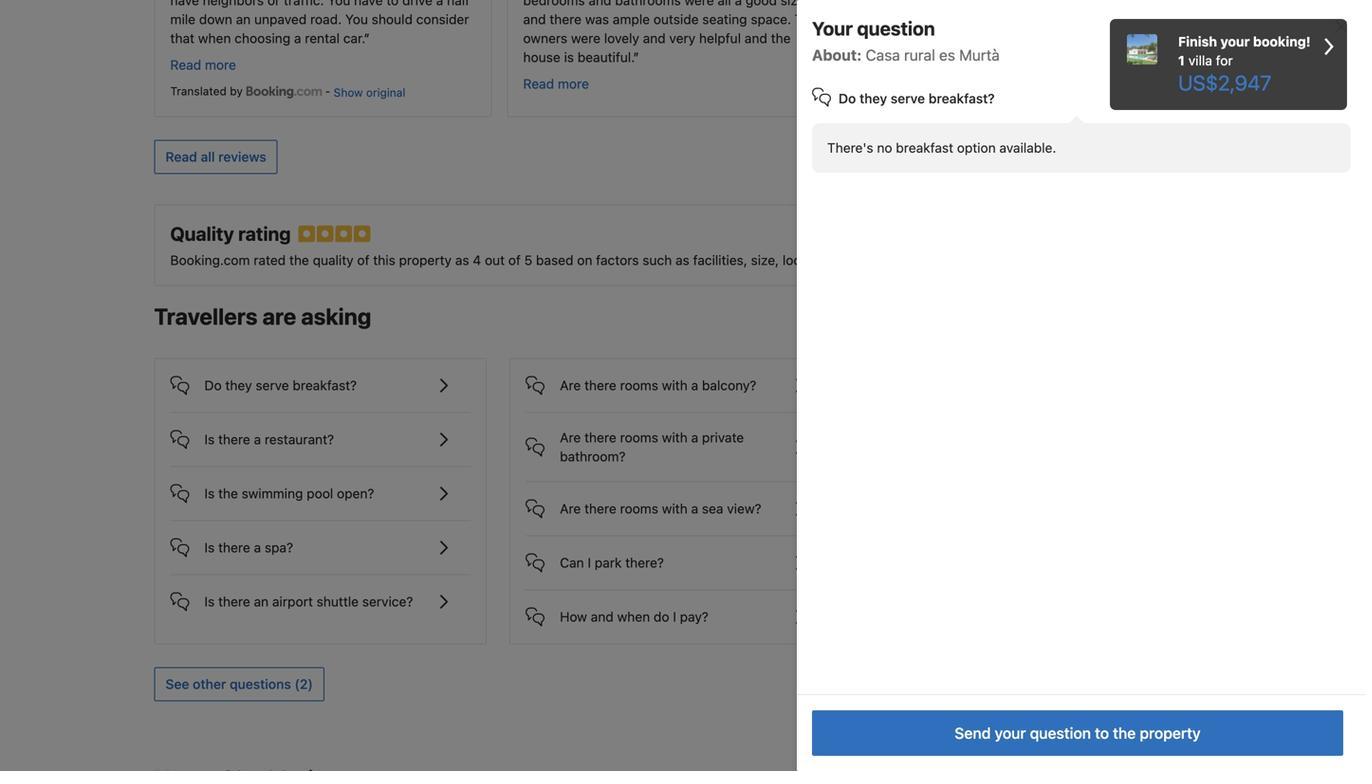 Task type: describe. For each thing, give the bounding box(es) containing it.
how and when do i pay?
[[560, 609, 709, 625]]

do they serve breakfast? inside button
[[204, 378, 357, 393]]

0 vertical spatial read
[[170, 57, 201, 72]]

is the swimming pool open?
[[204, 486, 374, 501]]

there for is there a spa?
[[218, 540, 250, 555]]

with for sea
[[662, 501, 688, 517]]

sea
[[702, 501, 724, 517]]

a for are there rooms with a sea view?
[[691, 501, 699, 517]]

questions
[[230, 676, 291, 692]]

4
[[473, 252, 481, 268]]

such
[[643, 252, 672, 268]]

do they serve breakfast? button
[[170, 359, 471, 397]]

when
[[617, 609, 650, 625]]

2 as from the left
[[676, 252, 690, 268]]

1
[[1179, 53, 1185, 68]]

quality rating
[[170, 222, 291, 245]]

score
[[1119, 739, 1158, 757]]

about:
[[812, 46, 862, 64]]

are there rooms with a sea view?
[[560, 501, 762, 517]]

booking.com rated the quality of this property as 4 out of 5 based on factors such as facilities, size, location and services provided.
[[170, 252, 973, 268]]

question inside send your question to the property button
[[1030, 724, 1091, 742]]

shuttle
[[317, 594, 359, 610]]

quality
[[313, 252, 354, 268]]

are there rooms with a private bathroom?
[[560, 430, 744, 464]]

rightchevron image
[[1325, 32, 1334, 61]]

villa
[[1189, 53, 1213, 68]]

with for balcony?
[[662, 378, 688, 393]]

1 of from the left
[[357, 252, 370, 268]]

there's no breakfast option available.
[[827, 140, 1057, 156]]

are for are there rooms with a balcony?
[[560, 378, 581, 393]]

balcony?
[[702, 378, 757, 393]]

host
[[1032, 739, 1065, 757]]

is there a restaurant?
[[204, 432, 334, 447]]

and inside how and when do i pay? button
[[591, 609, 614, 625]]

all
[[201, 149, 215, 164]]

do inside your question dialog
[[839, 91, 856, 106]]

is for is there a spa?
[[204, 540, 215, 555]]

an
[[254, 594, 269, 610]]

is the swimming pool open? button
[[170, 467, 471, 505]]

are there rooms with a balcony?
[[560, 378, 757, 393]]

see other questions (2)
[[166, 676, 313, 692]]

breakfast? inside button
[[293, 378, 357, 393]]

no
[[877, 140, 893, 156]]

to
[[1095, 724, 1109, 742]]

a for are there rooms with a balcony?
[[691, 378, 699, 393]]

there for are there rooms with a sea view?
[[585, 501, 617, 517]]

is there a spa?
[[204, 540, 293, 555]]

view?
[[727, 501, 762, 517]]

finish
[[1179, 34, 1217, 49]]

are there rooms with a private bathroom? button
[[526, 413, 826, 466]]

pool
[[307, 486, 333, 501]]

asking
[[301, 303, 371, 330]]

read all reviews button
[[154, 140, 278, 174]]

booking!
[[1253, 34, 1311, 49]]

based
[[536, 252, 574, 268]]

is for is the swimming pool open?
[[204, 486, 215, 501]]

there for is there an airport shuttle service?
[[218, 594, 250, 610]]

i inside "button"
[[588, 555, 591, 571]]

translated by
[[170, 84, 246, 98]]

is there an airport shuttle service?
[[204, 594, 413, 610]]

how
[[560, 609, 587, 625]]

send
[[955, 724, 991, 742]]

park
[[595, 555, 622, 571]]

available.
[[1000, 140, 1057, 156]]

0 horizontal spatial property
[[399, 252, 452, 268]]

is for is there an airport shuttle service?
[[204, 594, 215, 610]]

out
[[485, 252, 505, 268]]

a for are there rooms with a private bathroom?
[[691, 430, 699, 445]]

us$2,947
[[1179, 70, 1272, 95]]

a left spa?
[[254, 540, 261, 555]]

are for are there rooms with a sea view?
[[560, 501, 581, 517]]

host review score
[[1032, 739, 1158, 757]]

they inside do they serve breakfast? button
[[225, 378, 252, 393]]

0 vertical spatial the
[[289, 252, 309, 268]]

are
[[262, 303, 296, 330]]

read all reviews
[[166, 149, 266, 164]]

other
[[193, 676, 226, 692]]

5
[[524, 252, 533, 268]]

do inside button
[[204, 378, 222, 393]]

(2)
[[295, 676, 313, 692]]

1 horizontal spatial and
[[835, 252, 858, 268]]

1 horizontal spatial more
[[558, 76, 589, 91]]

1 as from the left
[[455, 252, 469, 268]]

10
[[1173, 739, 1191, 757]]

with for private
[[662, 430, 688, 445]]

2 of from the left
[[508, 252, 521, 268]]

serve inside your question dialog
[[891, 91, 925, 106]]

travellers are asking
[[154, 303, 371, 330]]

there for are there rooms with a balcony?
[[585, 378, 617, 393]]

are there rooms with a sea view? button
[[526, 482, 826, 520]]

is there a spa? button
[[170, 521, 471, 559]]

your question about: casa rural es murtà
[[812, 17, 1000, 64]]

spa?
[[265, 540, 293, 555]]

they inside your question dialog
[[860, 91, 887, 106]]

rooms for sea
[[620, 501, 658, 517]]

can i park there? button
[[526, 536, 826, 574]]

review
[[1069, 739, 1115, 757]]

breakfast? inside your question dialog
[[929, 91, 995, 106]]

the inside your question dialog
[[1113, 724, 1136, 742]]

on
[[577, 252, 593, 268]]

swimming
[[242, 486, 303, 501]]

0 vertical spatial more
[[205, 57, 236, 72]]

service?
[[362, 594, 413, 610]]



Task type: vqa. For each thing, say whether or not it's contained in the screenshot.
I to the left
yes



Task type: locate. For each thing, give the bounding box(es) containing it.
as
[[455, 252, 469, 268], [676, 252, 690, 268]]

2 vertical spatial read
[[166, 149, 197, 164]]

do down travellers
[[204, 378, 222, 393]]

is left restaurant?
[[204, 432, 215, 447]]

1 horizontal spatial read more button
[[523, 74, 589, 93]]

1 horizontal spatial they
[[860, 91, 887, 106]]

-
[[325, 84, 330, 98]]

4 is from the top
[[204, 594, 215, 610]]

0 vertical spatial with
[[662, 378, 688, 393]]

3 with from the top
[[662, 501, 688, 517]]

1 vertical spatial do they serve breakfast?
[[204, 378, 357, 393]]

1 vertical spatial your
[[995, 724, 1026, 742]]

1 vertical spatial i
[[673, 609, 676, 625]]

do they serve breakfast? inside your question dialog
[[839, 91, 995, 106]]

i right 'do'
[[673, 609, 676, 625]]

your inside send your question to the property button
[[995, 724, 1026, 742]]

factors
[[596, 252, 639, 268]]

1 vertical spatial more
[[558, 76, 589, 91]]

is there an airport shuttle service? button
[[170, 575, 471, 613]]

as right such
[[676, 252, 690, 268]]

0 vertical spatial do
[[839, 91, 856, 106]]

do they serve breakfast? down rural
[[839, 91, 995, 106]]

1 is from the top
[[204, 432, 215, 447]]

0 horizontal spatial do
[[204, 378, 222, 393]]

travellers
[[154, 303, 258, 330]]

1 horizontal spatial the
[[289, 252, 309, 268]]

reviews
[[218, 149, 266, 164]]

rooms for private
[[620, 430, 658, 445]]

rooms
[[620, 378, 658, 393], [620, 430, 658, 445], [620, 501, 658, 517]]

see other questions (2) button
[[154, 667, 324, 702]]

airport
[[272, 594, 313, 610]]

do
[[654, 609, 669, 625]]

10 element
[[1166, 732, 1198, 764]]

1 horizontal spatial of
[[508, 252, 521, 268]]

2 rooms from the top
[[620, 430, 658, 445]]

host review score element
[[978, 737, 1158, 759]]

0 vertical spatial i
[[588, 555, 591, 571]]

rural
[[904, 46, 935, 64]]

1 horizontal spatial read more
[[523, 76, 589, 91]]

0 horizontal spatial breakfast?
[[293, 378, 357, 393]]

the right the to
[[1113, 724, 1136, 742]]

0 vertical spatial serve
[[891, 91, 925, 106]]

of left 5
[[508, 252, 521, 268]]

by
[[230, 84, 243, 98]]

1 vertical spatial breakfast?
[[293, 378, 357, 393]]

a inside 'button'
[[254, 432, 261, 447]]

2 vertical spatial with
[[662, 501, 688, 517]]

they up is there a restaurant?
[[225, 378, 252, 393]]

your
[[812, 17, 853, 39]]

is inside 'button'
[[204, 432, 215, 447]]

provided.
[[916, 252, 973, 268]]

1 horizontal spatial serve
[[891, 91, 925, 106]]

0 horizontal spatial serve
[[256, 378, 289, 393]]

read
[[170, 57, 201, 72], [523, 76, 554, 91], [166, 149, 197, 164]]

and right location
[[835, 252, 858, 268]]

how and when do i pay? button
[[526, 591, 826, 628]]

1 vertical spatial they
[[225, 378, 252, 393]]

2 with from the top
[[662, 430, 688, 445]]

1 vertical spatial property
[[1140, 724, 1201, 742]]

serve inside button
[[256, 378, 289, 393]]

breakfast
[[896, 140, 954, 156]]

0 horizontal spatial as
[[455, 252, 469, 268]]

2 vertical spatial are
[[560, 501, 581, 517]]

there's
[[827, 140, 874, 156]]

0 vertical spatial and
[[835, 252, 858, 268]]

0 vertical spatial are
[[560, 378, 581, 393]]

there inside "button"
[[218, 594, 250, 610]]

with
[[662, 378, 688, 393], [662, 430, 688, 445], [662, 501, 688, 517]]

0 vertical spatial rooms
[[620, 378, 658, 393]]

- show original
[[322, 84, 406, 99]]

1 with from the top
[[662, 378, 688, 393]]

1 horizontal spatial do they serve breakfast?
[[839, 91, 995, 106]]

rooms for balcony?
[[620, 378, 658, 393]]

original
[[366, 86, 406, 99]]

0 horizontal spatial "
[[364, 30, 370, 46]]

more
[[205, 57, 236, 72], [558, 76, 589, 91]]

with left sea in the bottom of the page
[[662, 501, 688, 517]]

a inside are there rooms with a private bathroom?
[[691, 430, 699, 445]]

show original button
[[334, 84, 406, 101]]

can
[[560, 555, 584, 571]]

i
[[588, 555, 591, 571], [673, 609, 676, 625]]

0 vertical spatial your
[[1221, 34, 1250, 49]]

property
[[399, 252, 452, 268], [1140, 724, 1201, 742]]

1 vertical spatial are
[[560, 430, 581, 445]]

is left swimming
[[204, 486, 215, 501]]

1 vertical spatial question
[[1030, 724, 1091, 742]]

1 horizontal spatial as
[[676, 252, 690, 268]]

1 horizontal spatial breakfast?
[[929, 91, 995, 106]]

size,
[[751, 252, 779, 268]]

2 are from the top
[[560, 430, 581, 445]]

open?
[[337, 486, 374, 501]]

i inside button
[[673, 609, 676, 625]]

there
[[585, 378, 617, 393], [585, 430, 617, 445], [218, 432, 250, 447], [585, 501, 617, 517], [218, 540, 250, 555], [218, 594, 250, 610]]

option
[[957, 140, 996, 156]]

1 vertical spatial serve
[[256, 378, 289, 393]]

0 vertical spatial do they serve breakfast?
[[839, 91, 995, 106]]

murtà
[[959, 46, 1000, 64]]

can i park there?
[[560, 555, 664, 571]]

1 vertical spatial and
[[591, 609, 614, 625]]

0 vertical spatial property
[[399, 252, 452, 268]]

is inside "button"
[[204, 594, 215, 610]]

there inside are there rooms with a private bathroom?
[[585, 430, 617, 445]]

a left restaurant?
[[254, 432, 261, 447]]

1 horizontal spatial "
[[633, 49, 639, 65]]

rooms up bathroom?
[[620, 430, 658, 445]]

1 vertical spatial rooms
[[620, 430, 658, 445]]

your right send
[[995, 724, 1026, 742]]

translated
[[170, 84, 227, 98]]

2 horizontal spatial the
[[1113, 724, 1136, 742]]

0 horizontal spatial and
[[591, 609, 614, 625]]

send your question to the property
[[955, 724, 1201, 742]]

0 vertical spatial breakfast?
[[929, 91, 995, 106]]

as left the 4
[[455, 252, 469, 268]]

0 vertical spatial question
[[857, 17, 935, 39]]

serve down rural
[[891, 91, 925, 106]]

1 horizontal spatial i
[[673, 609, 676, 625]]

show
[[334, 86, 363, 99]]

0 horizontal spatial question
[[857, 17, 935, 39]]

1 vertical spatial "
[[633, 49, 639, 65]]

"
[[364, 30, 370, 46], [633, 49, 639, 65]]

property inside button
[[1140, 724, 1201, 742]]

1 horizontal spatial property
[[1140, 724, 1201, 742]]

rated
[[254, 252, 286, 268]]

1 vertical spatial the
[[218, 486, 238, 501]]

location
[[783, 252, 831, 268]]

do they serve breakfast?
[[839, 91, 995, 106], [204, 378, 357, 393]]

is
[[204, 432, 215, 447], [204, 486, 215, 501], [204, 540, 215, 555], [204, 594, 215, 610]]

0 horizontal spatial read more
[[170, 57, 236, 72]]

1 are from the top
[[560, 378, 581, 393]]

your
[[1221, 34, 1250, 49], [995, 724, 1026, 742]]

a left private
[[691, 430, 699, 445]]

the left swimming
[[218, 486, 238, 501]]

serve up is there a restaurant?
[[256, 378, 289, 393]]

are inside are there rooms with a sea view? button
[[560, 501, 581, 517]]

1 rooms from the top
[[620, 378, 658, 393]]

1 vertical spatial read more
[[523, 76, 589, 91]]

is left an
[[204, 594, 215, 610]]

rooms up are there rooms with a private bathroom? on the bottom
[[620, 378, 658, 393]]

i right can
[[588, 555, 591, 571]]

breakfast? down es on the right top
[[929, 91, 995, 106]]

1 vertical spatial with
[[662, 430, 688, 445]]

of
[[357, 252, 370, 268], [508, 252, 521, 268]]

do down about:
[[839, 91, 856, 106]]

finish your booking! 1 villa for us$2,947
[[1179, 34, 1311, 95]]

with up the are there rooms with a private bathroom? button
[[662, 378, 688, 393]]

0 horizontal spatial your
[[995, 724, 1026, 742]]

0 horizontal spatial read more button
[[170, 55, 236, 74]]

your up for
[[1221, 34, 1250, 49]]

booking.com
[[170, 252, 250, 268]]

1 vertical spatial read
[[523, 76, 554, 91]]

1 horizontal spatial do
[[839, 91, 856, 106]]

0 horizontal spatial the
[[218, 486, 238, 501]]

serve
[[891, 91, 925, 106], [256, 378, 289, 393]]

2 is from the top
[[204, 486, 215, 501]]

see
[[166, 676, 189, 692]]

3 rooms from the top
[[620, 501, 658, 517]]

0 vertical spatial "
[[364, 30, 370, 46]]

breakfast? up is there a restaurant? 'button'
[[293, 378, 357, 393]]

0 horizontal spatial do they serve breakfast?
[[204, 378, 357, 393]]

0 horizontal spatial more
[[205, 57, 236, 72]]

es
[[939, 46, 955, 64]]

pay?
[[680, 609, 709, 625]]

0 horizontal spatial of
[[357, 252, 370, 268]]

a left balcony?
[[691, 378, 699, 393]]

is left spa?
[[204, 540, 215, 555]]

rooms inside are there rooms with a private bathroom?
[[620, 430, 658, 445]]

is for is there a restaurant?
[[204, 432, 215, 447]]

facilities,
[[693, 252, 748, 268]]

property right the to
[[1140, 724, 1201, 742]]

read more
[[170, 57, 236, 72], [523, 76, 589, 91]]

a
[[691, 378, 699, 393], [691, 430, 699, 445], [254, 432, 261, 447], [691, 501, 699, 517], [254, 540, 261, 555]]

they down casa
[[860, 91, 887, 106]]

and right 'how'
[[591, 609, 614, 625]]

0 vertical spatial read more
[[170, 57, 236, 72]]

1 horizontal spatial question
[[1030, 724, 1091, 742]]

of left this
[[357, 252, 370, 268]]

your for booking!
[[1221, 34, 1250, 49]]

for
[[1216, 53, 1233, 68]]

2 vertical spatial rooms
[[620, 501, 658, 517]]

3 are from the top
[[560, 501, 581, 517]]

are inside "are there rooms with a balcony?" button
[[560, 378, 581, 393]]

2 vertical spatial the
[[1113, 724, 1136, 742]]

services
[[861, 252, 912, 268]]

send your question to the property button
[[812, 711, 1344, 756]]

and
[[835, 252, 858, 268], [591, 609, 614, 625]]

are inside are there rooms with a private bathroom?
[[560, 430, 581, 445]]

restaurant?
[[265, 432, 334, 447]]

with left private
[[662, 430, 688, 445]]

1 vertical spatial do
[[204, 378, 222, 393]]

question inside your question about: casa rural es murtà
[[857, 17, 935, 39]]

the right rated
[[289, 252, 309, 268]]

the
[[289, 252, 309, 268], [218, 486, 238, 501], [1113, 724, 1136, 742]]

quality
[[170, 222, 234, 245]]

there inside 'button'
[[218, 432, 250, 447]]

0 vertical spatial they
[[860, 91, 887, 106]]

read inside button
[[166, 149, 197, 164]]

3 is from the top
[[204, 540, 215, 555]]

your question dialog
[[767, 0, 1366, 771]]

question
[[857, 17, 935, 39], [1030, 724, 1091, 742]]

there for are there rooms with a private bathroom?
[[585, 430, 617, 445]]

0 horizontal spatial i
[[588, 555, 591, 571]]

private
[[702, 430, 744, 445]]

bathroom?
[[560, 449, 626, 464]]

there for is there a restaurant?
[[218, 432, 250, 447]]

your inside finish your booking! 1 villa for us$2,947
[[1221, 34, 1250, 49]]

0 horizontal spatial they
[[225, 378, 252, 393]]

property right this
[[399, 252, 452, 268]]

this
[[373, 252, 396, 268]]

with inside are there rooms with a private bathroom?
[[662, 430, 688, 445]]

do they serve breakfast? up is there a restaurant?
[[204, 378, 357, 393]]

a left sea in the bottom of the page
[[691, 501, 699, 517]]

rating
[[238, 222, 291, 245]]

1 horizontal spatial your
[[1221, 34, 1250, 49]]

are there rooms with a balcony? button
[[526, 359, 826, 397]]

are for are there rooms with a private bathroom?
[[560, 430, 581, 445]]

your for question
[[995, 724, 1026, 742]]

rooms up there?
[[620, 501, 658, 517]]

is there a restaurant? button
[[170, 413, 471, 451]]

breakfast?
[[929, 91, 995, 106], [293, 378, 357, 393]]



